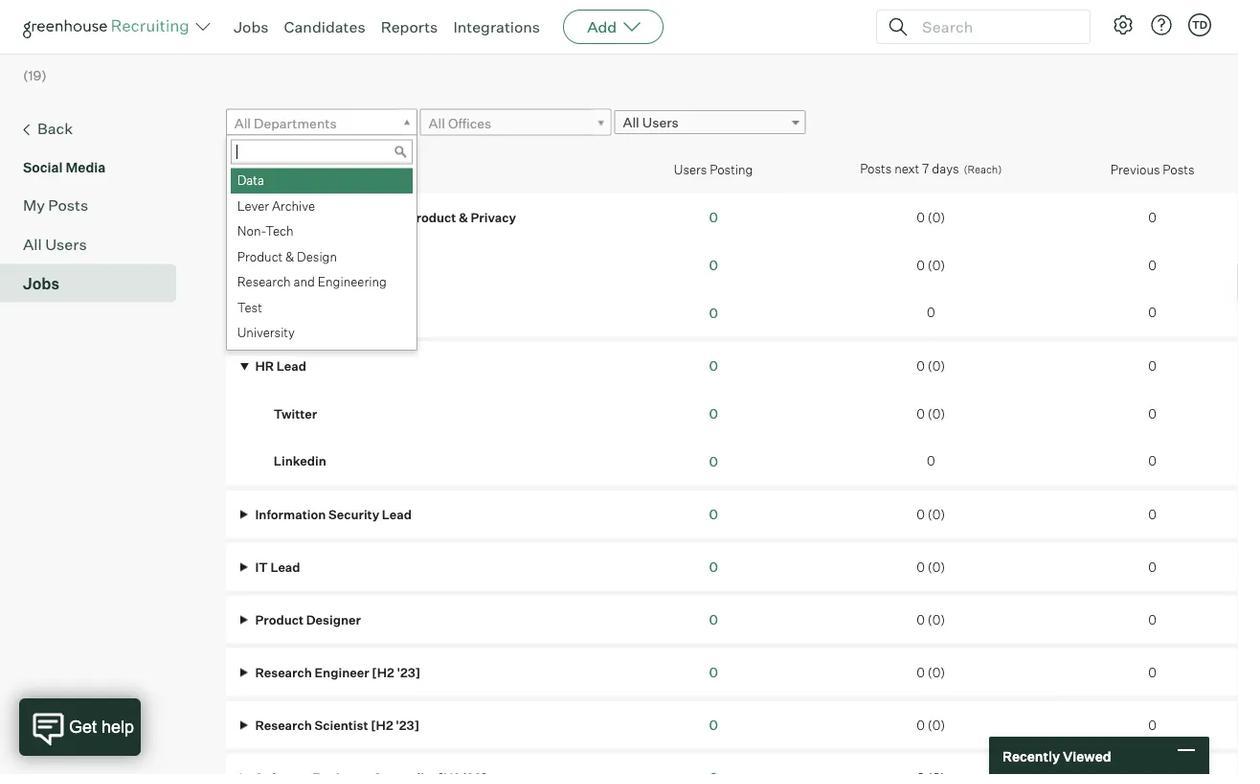 Task type: vqa. For each thing, say whether or not it's contained in the screenshot.
"Integrations" link to the bottom
no



Task type: describe. For each thing, give the bounding box(es) containing it.
all departments
[[235, 115, 337, 131]]

1 0 (0) from the top
[[917, 210, 946, 225]]

5 0 (0) from the top
[[917, 506, 946, 522]]

posts for my posts
[[48, 195, 88, 214]]

1 0 link from the top
[[709, 209, 719, 225]]

previous
[[1111, 161, 1161, 177]]

1 horizontal spatial jobs
[[234, 17, 269, 36]]

4 0 link from the top
[[709, 357, 719, 374]]

all for right all users link
[[623, 114, 640, 131]]

viewed
[[1064, 748, 1112, 764]]

2 (0) from the top
[[928, 257, 946, 273]]

archive
[[272, 198, 315, 213]]

1 vertical spatial jobs
[[23, 274, 59, 293]]

design
[[297, 249, 337, 264]]

all users for right all users link
[[623, 114, 679, 131]]

1 horizontal spatial &
[[459, 210, 468, 225]]

reports link
[[381, 17, 438, 36]]

lever archive option
[[231, 194, 413, 219]]

7 0 (0) from the top
[[917, 612, 946, 627]]

test (19)
[[23, 6, 137, 84]]

my posts
[[23, 195, 88, 214]]

greenhouse recruiting image
[[23, 15, 195, 38]]

add button
[[564, 10, 664, 44]]

[h2 for scientist
[[371, 717, 393, 732]]

offices
[[448, 115, 492, 131]]

5 0 link from the top
[[709, 405, 719, 422]]

users for right all users link
[[643, 114, 679, 131]]

and
[[294, 274, 315, 290]]

1 horizontal spatial all users link
[[615, 110, 806, 134]]

status:
[[1109, 26, 1161, 45]]

9 (0) from the top
[[928, 717, 946, 732]]

hr
[[255, 358, 274, 374]]

9 0 link from the top
[[709, 611, 719, 628]]

information security lead
[[253, 506, 412, 522]]

(reach)
[[964, 163, 1003, 176]]

research and engineering
[[237, 274, 387, 290]]

1 vertical spatial users
[[674, 161, 708, 177]]

social media
[[23, 159, 106, 176]]

'23] for research scientist [h2 '23]
[[396, 717, 420, 732]]

data option
[[231, 168, 413, 194]]

6 0 (0) from the top
[[917, 559, 946, 574]]

6 0 link from the top
[[709, 453, 719, 470]]

0 horizontal spatial all users link
[[23, 233, 169, 256]]

8 (0) from the top
[[928, 664, 946, 680]]

8 0 (0) from the top
[[917, 664, 946, 680]]

engineer
[[315, 664, 369, 680]]

0 vertical spatial product
[[408, 210, 456, 225]]

product for product & design
[[237, 249, 283, 264]]

research for research engineer [h2 '23]
[[255, 664, 312, 680]]

candidates
[[284, 17, 366, 36]]

all departments link
[[226, 109, 418, 137]]

departments
[[254, 115, 337, 131]]

posts for previous posts
[[1164, 161, 1195, 177]]

research scientist [h2 '23]
[[253, 717, 420, 732]]

job for job status:
[[1079, 26, 1106, 45]]

reports
[[381, 17, 438, 36]]

research for research scientist [h2 '23]
[[255, 717, 312, 732]]

all offices
[[429, 115, 492, 131]]

lead for hr lead
[[277, 358, 307, 374]]

[h2 for engineer
[[372, 664, 395, 680]]

integrations
[[454, 17, 541, 36]]

lever
[[237, 198, 269, 213]]

research and engineering option
[[231, 270, 413, 295]]

3 0 link from the top
[[709, 304, 719, 321]]

product & design
[[237, 249, 337, 264]]

general
[[302, 210, 350, 225]]

my
[[23, 195, 45, 214]]

twitter for lead
[[274, 406, 317, 421]]



Task type: locate. For each thing, give the bounding box(es) containing it.
5 (0) from the top
[[928, 506, 946, 522]]

recently
[[1003, 748, 1061, 764]]

posts inside 'link'
[[48, 195, 88, 214]]

0 vertical spatial users
[[643, 114, 679, 131]]

test link
[[23, 0, 137, 66]]

1 horizontal spatial job
[[1079, 26, 1106, 45]]

1 vertical spatial all users link
[[23, 233, 169, 256]]

all for all departments link
[[235, 115, 251, 131]]

university option
[[231, 321, 413, 346]]

2 vertical spatial users
[[45, 234, 87, 254]]

(0)
[[928, 210, 946, 225], [928, 257, 946, 273], [928, 358, 946, 374], [928, 406, 946, 421], [928, 506, 946, 522], [928, 559, 946, 574], [928, 612, 946, 627], [928, 664, 946, 680], [928, 717, 946, 732]]

7
[[923, 161, 930, 176]]

users
[[643, 114, 679, 131], [674, 161, 708, 177], [45, 234, 87, 254]]

2 vertical spatial lead
[[271, 559, 300, 574]]

[h2 right engineer
[[372, 664, 395, 680]]

designer
[[306, 612, 361, 627]]

product down non-tech
[[237, 249, 283, 264]]

job up the lever
[[235, 161, 257, 177]]

recently viewed
[[1003, 748, 1112, 764]]

8 0 link from the top
[[709, 558, 719, 575]]

scientist
[[315, 717, 368, 732]]

1 vertical spatial &
[[286, 249, 294, 264]]

Search text field
[[918, 13, 1073, 41]]

product designer
[[253, 612, 361, 627]]

1 horizontal spatial posts
[[861, 161, 892, 176]]

posts
[[861, 161, 892, 176], [1164, 161, 1195, 177], [48, 195, 88, 214]]

0 vertical spatial all users link
[[615, 110, 806, 134]]

all inside all departments link
[[235, 115, 251, 131]]

lead for it lead
[[271, 559, 300, 574]]

research engineer [h2 '23]
[[253, 664, 421, 680]]

all
[[623, 114, 640, 131], [235, 115, 251, 131], [429, 115, 445, 131], [23, 234, 42, 254]]

security
[[329, 506, 380, 522]]

2 vertical spatial research
[[255, 717, 312, 732]]

7 (0) from the top
[[928, 612, 946, 627]]

'23] for research engineer [h2 '23]
[[397, 664, 421, 680]]

'23] right scientist
[[396, 717, 420, 732]]

[h2 right scientist
[[371, 717, 393, 732]]

&
[[459, 210, 468, 225], [286, 249, 294, 264]]

0 horizontal spatial job
[[235, 161, 257, 177]]

2 0 (0) from the top
[[917, 257, 946, 273]]

hr lead
[[253, 358, 307, 374]]

all users
[[623, 114, 679, 131], [23, 234, 87, 254]]

deputy general counsel, product & privacy
[[253, 210, 516, 225]]

1 vertical spatial lead
[[382, 506, 412, 522]]

research left scientist
[[255, 717, 312, 732]]

'23]
[[397, 664, 421, 680], [396, 717, 420, 732]]

jobs down my
[[23, 274, 59, 293]]

9 0 (0) from the top
[[917, 717, 946, 732]]

1 (0) from the top
[[928, 210, 946, 225]]

list box
[[227, 168, 413, 346]]

0 horizontal spatial jobs link
[[23, 272, 169, 295]]

& inside option
[[286, 249, 294, 264]]

posts right my
[[48, 195, 88, 214]]

research down product designer
[[255, 664, 312, 680]]

all users link down my posts 'link'
[[23, 233, 169, 256]]

research inside option
[[237, 274, 291, 290]]

it lead
[[253, 559, 300, 574]]

candidates link
[[284, 17, 366, 36]]

product down the it lead
[[255, 612, 304, 627]]

integrations link
[[454, 17, 541, 36]]

product
[[408, 210, 456, 225], [237, 249, 283, 264], [255, 612, 304, 627]]

2 twitter from the top
[[274, 406, 317, 421]]

jobs link down my posts 'link'
[[23, 272, 169, 295]]

1 vertical spatial job
[[235, 161, 257, 177]]

next
[[895, 161, 920, 176]]

deputy
[[255, 210, 299, 225]]

all for the left all users link
[[23, 234, 42, 254]]

social
[[23, 159, 63, 176]]

jobs
[[234, 17, 269, 36], [23, 274, 59, 293]]

0 0 0
[[709, 209, 719, 321], [1149, 210, 1157, 320], [709, 357, 719, 470], [1149, 358, 1157, 468]]

jobs link
[[234, 17, 269, 36], [23, 272, 169, 295]]

lead
[[277, 358, 307, 374], [382, 506, 412, 522], [271, 559, 300, 574]]

jobs left candidates link
[[234, 17, 269, 36]]

product & design option
[[231, 245, 413, 270]]

0 link
[[709, 209, 719, 225], [709, 256, 719, 273], [709, 304, 719, 321], [709, 357, 719, 374], [709, 405, 719, 422], [709, 453, 719, 470], [709, 506, 719, 522], [709, 558, 719, 575], [709, 611, 719, 628], [709, 664, 719, 680], [709, 716, 719, 733]]

all users link up users posting
[[615, 110, 806, 134]]

all users up users posting
[[623, 114, 679, 131]]

jobs link left candidates link
[[234, 17, 269, 36]]

posts right previous
[[1164, 161, 1195, 177]]

my posts link
[[23, 193, 169, 216]]

all offices link
[[420, 109, 612, 137]]

media
[[66, 159, 106, 176]]

test option
[[231, 295, 413, 321]]

3 (0) from the top
[[928, 358, 946, 374]]

7 0 link from the top
[[709, 506, 719, 522]]

twitter
[[274, 257, 317, 273], [274, 406, 317, 421]]

configure image
[[1112, 13, 1135, 36]]

& left design
[[286, 249, 294, 264]]

0 horizontal spatial all users
[[23, 234, 87, 254]]

posting
[[710, 161, 754, 177]]

twitter up linkedin
[[274, 406, 317, 421]]

1 vertical spatial product
[[237, 249, 283, 264]]

1 horizontal spatial jobs link
[[234, 17, 269, 36]]

td
[[1193, 18, 1208, 31]]

4 0 (0) from the top
[[917, 406, 946, 421]]

0 vertical spatial '23]
[[397, 664, 421, 680]]

4 (0) from the top
[[928, 406, 946, 421]]

job status:
[[1079, 26, 1161, 45]]

list box containing data
[[227, 168, 413, 346]]

research up test
[[237, 274, 291, 290]]

data
[[237, 173, 264, 188]]

users left 'posting' at right top
[[674, 161, 708, 177]]

all users link
[[615, 110, 806, 134], [23, 233, 169, 256]]

posts left next
[[861, 161, 892, 176]]

[h2
[[372, 664, 395, 680], [371, 717, 393, 732]]

0 horizontal spatial posts
[[48, 195, 88, 214]]

product right counsel,
[[408, 210, 456, 225]]

0 (0)
[[917, 210, 946, 225], [917, 257, 946, 273], [917, 358, 946, 374], [917, 406, 946, 421], [917, 506, 946, 522], [917, 559, 946, 574], [917, 612, 946, 627], [917, 664, 946, 680], [917, 717, 946, 732]]

all users down my posts
[[23, 234, 87, 254]]

0
[[709, 209, 719, 225], [917, 210, 926, 225], [1149, 210, 1157, 225], [709, 256, 719, 273], [917, 257, 926, 273], [1149, 257, 1157, 273], [709, 304, 719, 321], [927, 305, 936, 320], [1149, 305, 1157, 320], [709, 357, 719, 374], [917, 358, 926, 374], [1149, 358, 1157, 374], [709, 405, 719, 422], [917, 406, 926, 421], [1149, 406, 1157, 421], [709, 453, 719, 470], [927, 453, 936, 468], [1149, 453, 1157, 468], [709, 506, 719, 522], [917, 506, 926, 522], [1149, 506, 1157, 522], [709, 558, 719, 575], [917, 559, 926, 574], [1149, 559, 1157, 574], [709, 611, 719, 628], [917, 612, 926, 627], [1149, 612, 1157, 627], [709, 664, 719, 680], [917, 664, 926, 680], [1149, 664, 1157, 680], [709, 716, 719, 733], [917, 717, 926, 732], [1149, 717, 1157, 732]]

3 0 (0) from the top
[[917, 358, 946, 374]]

6 (0) from the top
[[928, 559, 946, 574]]

product for product designer
[[255, 612, 304, 627]]

0 vertical spatial &
[[459, 210, 468, 225]]

non-
[[237, 223, 266, 239]]

twitter for general
[[274, 257, 317, 273]]

& left privacy
[[459, 210, 468, 225]]

non-tech
[[237, 223, 294, 239]]

test
[[23, 6, 137, 62]]

None text field
[[231, 140, 413, 165]]

research for research and engineering
[[237, 274, 291, 290]]

back link
[[23, 117, 169, 141]]

1 twitter from the top
[[274, 257, 317, 273]]

add
[[587, 17, 617, 36]]

0 vertical spatial all users
[[623, 114, 679, 131]]

2 vertical spatial product
[[255, 612, 304, 627]]

0 horizontal spatial jobs
[[23, 274, 59, 293]]

1 vertical spatial twitter
[[274, 406, 317, 421]]

users down my posts
[[45, 234, 87, 254]]

td button
[[1189, 13, 1212, 36]]

0 vertical spatial research
[[237, 274, 291, 290]]

(19)
[[23, 67, 47, 84]]

1 vertical spatial jobs link
[[23, 272, 169, 295]]

university
[[237, 325, 295, 340]]

lead right it on the left
[[271, 559, 300, 574]]

0 vertical spatial jobs link
[[234, 17, 269, 36]]

all users for the left all users link
[[23, 234, 87, 254]]

users for the left all users link
[[45, 234, 87, 254]]

2 0 link from the top
[[709, 256, 719, 273]]

posts next 7 days (reach)
[[861, 161, 1003, 176]]

privacy
[[471, 210, 516, 225]]

10 0 link from the top
[[709, 664, 719, 680]]

back
[[37, 119, 73, 138]]

0 vertical spatial lead
[[277, 358, 307, 374]]

engineering
[[318, 274, 387, 290]]

counsel,
[[352, 210, 405, 225]]

job
[[1079, 26, 1106, 45], [235, 161, 257, 177]]

0 vertical spatial twitter
[[274, 257, 317, 273]]

1 horizontal spatial all users
[[623, 114, 679, 131]]

11 0 link from the top
[[709, 716, 719, 733]]

test
[[237, 300, 262, 315]]

1 vertical spatial all users
[[23, 234, 87, 254]]

all for all offices link
[[429, 115, 445, 131]]

previous posts
[[1111, 161, 1195, 177]]

2 horizontal spatial posts
[[1164, 161, 1195, 177]]

open
[[1177, 26, 1216, 45]]

1 vertical spatial research
[[255, 664, 312, 680]]

it
[[255, 559, 268, 574]]

all inside all offices link
[[429, 115, 445, 131]]

users posting
[[674, 161, 754, 177]]

job left the configure "icon" at the top of page
[[1079, 26, 1106, 45]]

linkedin
[[274, 453, 327, 468]]

1 vertical spatial '23]
[[396, 717, 420, 732]]

tech
[[266, 223, 294, 239]]

'23] right engineer
[[397, 664, 421, 680]]

td button
[[1185, 10, 1216, 40]]

research
[[237, 274, 291, 290], [255, 664, 312, 680], [255, 717, 312, 732]]

lead right "hr"
[[277, 358, 307, 374]]

product inside product & design option
[[237, 249, 283, 264]]

users up users posting
[[643, 114, 679, 131]]

job for job
[[235, 161, 257, 177]]

0 horizontal spatial &
[[286, 249, 294, 264]]

0 vertical spatial job
[[1079, 26, 1106, 45]]

0 vertical spatial jobs
[[234, 17, 269, 36]]

non-tech option
[[231, 219, 413, 245]]

lead right security
[[382, 506, 412, 522]]

1 vertical spatial [h2
[[371, 717, 393, 732]]

days
[[933, 161, 960, 176]]

0 vertical spatial [h2
[[372, 664, 395, 680]]

twitter up and
[[274, 257, 317, 273]]

lever archive
[[237, 198, 315, 213]]

information
[[255, 506, 326, 522]]



